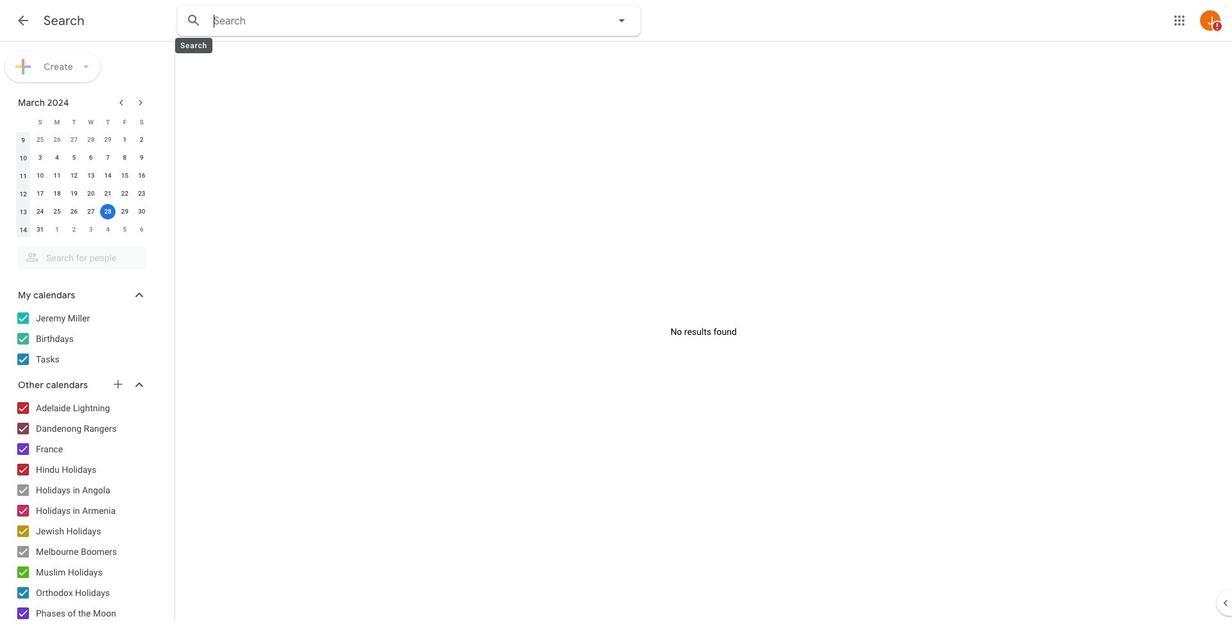 Task type: vqa. For each thing, say whether or not it's contained in the screenshot.
can inside Scheduling window Limit the time range during which appointments can be booked
no



Task type: describe. For each thing, give the bounding box(es) containing it.
february 29 element
[[100, 132, 116, 148]]

april 3 element
[[83, 222, 99, 238]]

april 4 element
[[100, 222, 116, 238]]

Search for people text field
[[26, 247, 139, 270]]

31 element
[[32, 222, 48, 238]]

4 row from the top
[[15, 167, 150, 185]]

march 2024 grid
[[12, 113, 150, 239]]

26 element
[[66, 204, 82, 220]]

11 element
[[49, 168, 65, 184]]

april 6 element
[[134, 222, 149, 238]]

23 element
[[134, 186, 149, 202]]

19 element
[[66, 186, 82, 202]]

february 27 element
[[66, 132, 82, 148]]

12 element
[[66, 168, 82, 184]]

none search field search for people
[[0, 241, 159, 270]]

25 element
[[49, 204, 65, 220]]

february 26 element
[[49, 132, 65, 148]]

17 element
[[32, 186, 48, 202]]

14 element
[[100, 168, 116, 184]]

february 25 element
[[32, 132, 48, 148]]

5 element
[[66, 150, 82, 166]]

add other calendars image
[[112, 378, 125, 391]]

7 element
[[100, 150, 116, 166]]

search options image
[[609, 8, 635, 33]]

6 row from the top
[[15, 203, 150, 221]]

4 element
[[49, 150, 65, 166]]

cell inside row group
[[99, 203, 116, 221]]

21 element
[[100, 186, 116, 202]]

20 element
[[83, 186, 99, 202]]

10 element
[[32, 168, 48, 184]]



Task type: locate. For each thing, give the bounding box(es) containing it.
15 element
[[117, 168, 133, 184]]

2 element
[[134, 132, 149, 148]]

6 element
[[83, 150, 99, 166]]

row down 12 element
[[15, 185, 150, 203]]

heading
[[44, 13, 85, 29]]

other calendars list
[[3, 398, 159, 622]]

row up 13 element
[[15, 149, 150, 167]]

Search text field
[[214, 15, 578, 28]]

9 element
[[134, 150, 149, 166]]

my calendars list
[[3, 308, 159, 370]]

13 element
[[83, 168, 99, 184]]

search image
[[181, 8, 207, 33]]

8 element
[[117, 150, 133, 166]]

30 element
[[134, 204, 149, 220]]

29 element
[[117, 204, 133, 220]]

column header
[[15, 113, 32, 131]]

column header inside march 2024 grid
[[15, 113, 32, 131]]

row up april 2 element
[[15, 203, 150, 221]]

april 1 element
[[49, 222, 65, 238]]

row up 6 element at top
[[15, 131, 150, 149]]

3 element
[[32, 150, 48, 166]]

april 5 element
[[117, 222, 133, 238]]

1 element
[[117, 132, 133, 148]]

3 row from the top
[[15, 149, 150, 167]]

go back image
[[15, 13, 31, 28]]

april 2 element
[[66, 222, 82, 238]]

row down 27 element
[[15, 221, 150, 239]]

7 row from the top
[[15, 221, 150, 239]]

row
[[15, 113, 150, 131], [15, 131, 150, 149], [15, 149, 150, 167], [15, 167, 150, 185], [15, 185, 150, 203], [15, 203, 150, 221], [15, 221, 150, 239]]

1 row from the top
[[15, 113, 150, 131]]

24 element
[[32, 204, 48, 220]]

27 element
[[83, 204, 99, 220]]

5 row from the top
[[15, 185, 150, 203]]

row up 19 element
[[15, 167, 150, 185]]

22 element
[[117, 186, 133, 202]]

28, today element
[[100, 204, 116, 220]]

cell
[[99, 203, 116, 221]]

None search field
[[177, 5, 641, 36], [0, 241, 159, 270], [177, 5, 641, 36]]

february 28 element
[[83, 132, 99, 148]]

row group inside march 2024 grid
[[15, 131, 150, 239]]

16 element
[[134, 168, 149, 184]]

18 element
[[49, 186, 65, 202]]

row group
[[15, 131, 150, 239]]

row up february 27 element on the left top of page
[[15, 113, 150, 131]]

2 row from the top
[[15, 131, 150, 149]]



